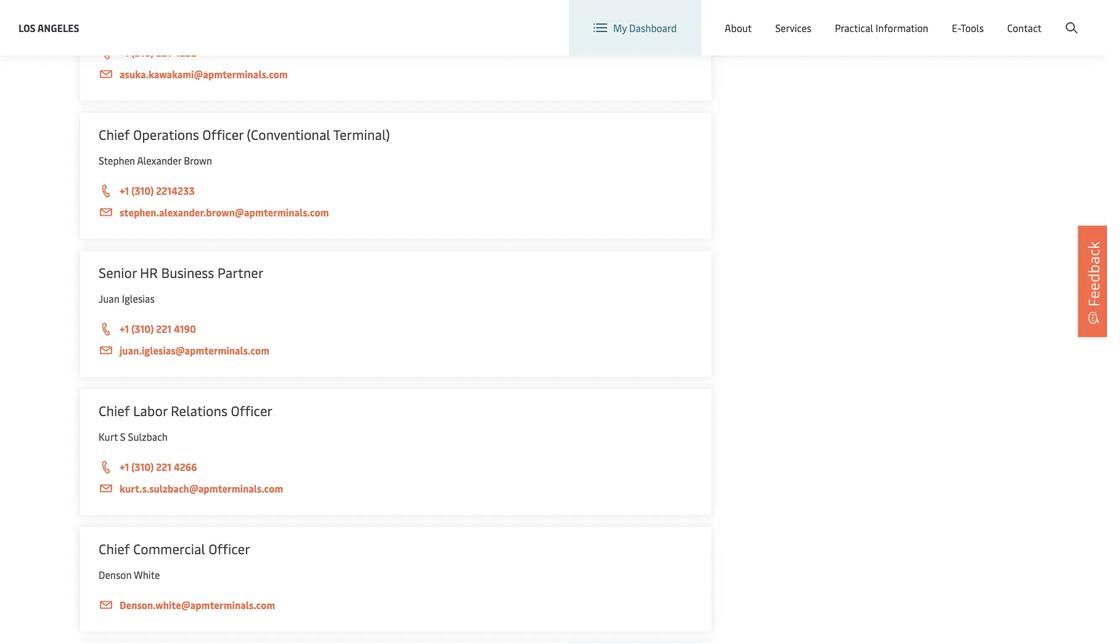 Task type: describe. For each thing, give the bounding box(es) containing it.
+1 (310) 2214233
[[120, 184, 195, 197]]

+1 (310) 221 4252 link
[[99, 45, 693, 61]]

e-tools button
[[952, 0, 984, 55]]

+1 (310) 221 4252
[[120, 46, 197, 59]]

4252
[[174, 46, 197, 59]]

services button
[[776, 0, 812, 55]]

4266
[[174, 460, 197, 474]]

juan
[[99, 292, 120, 305]]

contact button
[[1008, 0, 1042, 55]]

practical information button
[[835, 0, 929, 55]]

+1 (310) 221 4190 link
[[99, 321, 693, 337]]

+1 (310) 2214233 link
[[99, 183, 693, 199]]

221 for hr
[[156, 322, 171, 335]]

menu
[[900, 12, 926, 25]]

1 vertical spatial officer
[[231, 401, 273, 420]]

business
[[161, 263, 214, 281]]

chief for chief operations officer (conventional terminal)
[[99, 125, 130, 143]]

global
[[870, 12, 898, 25]]

switch location button
[[741, 11, 830, 25]]

senior hr business partner
[[99, 263, 264, 281]]

services
[[776, 21, 812, 34]]

(310) for labor
[[131, 460, 154, 474]]

hr
[[140, 263, 158, 281]]

chief labor relations officer
[[99, 401, 273, 420]]

(conventional
[[247, 125, 330, 143]]

chief operations officer (conventional terminal)
[[99, 125, 390, 143]]

switch location
[[760, 11, 830, 25]]

global menu
[[870, 12, 926, 25]]

my dashboard
[[613, 21, 677, 34]]

e-tools
[[952, 21, 984, 34]]

+1 (310) 221 4190
[[120, 322, 196, 335]]

global menu button
[[843, 0, 938, 37]]

white
[[134, 568, 160, 581]]

+1 (310) 221 4266 link
[[99, 459, 693, 475]]

dashboard
[[629, 21, 677, 34]]

/
[[1010, 11, 1015, 25]]

+1 for hr
[[120, 322, 129, 335]]

sulzbach
[[128, 430, 168, 443]]

account
[[1048, 11, 1084, 25]]

los angeles link
[[18, 20, 79, 35]]

angeles
[[37, 21, 79, 34]]

operations
[[133, 125, 199, 143]]



Task type: vqa. For each thing, say whether or not it's contained in the screenshot.


Task type: locate. For each thing, give the bounding box(es) containing it.
221
[[156, 46, 171, 59], [156, 322, 171, 335], [156, 460, 171, 474]]

+1 down stephen
[[120, 184, 129, 197]]

221 inside +1 (310) 221 4266 link
[[156, 460, 171, 474]]

2 vertical spatial officer
[[209, 540, 250, 558]]

kurt.s.sulzbach@apmterminals.com link
[[99, 481, 693, 496]]

my
[[613, 21, 627, 34]]

1 vertical spatial 221
[[156, 322, 171, 335]]

0 vertical spatial chief
[[99, 125, 130, 143]]

denson.white@apmterminals.com
[[120, 598, 275, 612]]

+1 down juan iglesias
[[120, 322, 129, 335]]

relations
[[171, 401, 228, 420]]

contact
[[1008, 21, 1042, 34]]

2 vertical spatial 221
[[156, 460, 171, 474]]

juan iglesias
[[99, 292, 155, 305]]

information
[[876, 21, 929, 34]]

2214233
[[156, 184, 195, 197]]

asuka.kawakami@apmterminals.com link
[[99, 67, 693, 82]]

chief up stephen
[[99, 125, 130, 143]]

(310) down sulzbach
[[131, 460, 154, 474]]

+1 inside 'link'
[[120, 46, 129, 59]]

switch
[[760, 11, 790, 25]]

1 vertical spatial chief
[[99, 401, 130, 420]]

feedback button
[[1078, 226, 1107, 337]]

alexander
[[137, 154, 181, 167]]

+1 for operations
[[120, 184, 129, 197]]

asuka.kawakami@apmterminals.com
[[120, 68, 288, 81]]

labor
[[133, 401, 167, 420]]

terminal)
[[333, 125, 390, 143]]

4 (310) from the top
[[131, 460, 154, 474]]

221 left 4266 at left
[[156, 460, 171, 474]]

(310)
[[131, 46, 154, 59], [131, 184, 154, 197], [131, 322, 154, 335], [131, 460, 154, 474]]

officer for operations
[[202, 125, 244, 143]]

1 chief from the top
[[99, 125, 130, 143]]

+1 (310) 221 4266
[[120, 460, 197, 474]]

1 (310) from the top
[[131, 46, 154, 59]]

about
[[725, 21, 752, 34]]

login
[[984, 11, 1008, 25]]

commercial
[[133, 540, 205, 558]]

feedback
[[1084, 241, 1104, 307]]

(310) down iglesias
[[131, 322, 154, 335]]

officer for commercial
[[209, 540, 250, 558]]

(310) inside 'link'
[[131, 46, 154, 59]]

create
[[1017, 11, 1046, 25]]

kurt s sulzbach
[[99, 430, 168, 443]]

2 221 from the top
[[156, 322, 171, 335]]

3 (310) from the top
[[131, 322, 154, 335]]

stephen.alexander.brown@apmterminals.com
[[120, 206, 329, 219]]

tools
[[961, 21, 984, 34]]

senior
[[99, 263, 137, 281]]

chief
[[99, 125, 130, 143], [99, 401, 130, 420], [99, 540, 130, 558]]

chief for chief commercial officer
[[99, 540, 130, 558]]

0 vertical spatial officer
[[202, 125, 244, 143]]

officer up brown
[[202, 125, 244, 143]]

+1
[[120, 46, 129, 59], [120, 184, 129, 197], [120, 322, 129, 335], [120, 460, 129, 474]]

my dashboard button
[[594, 0, 677, 55]]

(310) inside "link"
[[131, 184, 154, 197]]

2 chief from the top
[[99, 401, 130, 420]]

officer right the relations
[[231, 401, 273, 420]]

stephen alexander brown
[[99, 154, 212, 167]]

chief commercial officer
[[99, 540, 250, 558]]

4 +1 from the top
[[120, 460, 129, 474]]

chief up 'kurt'
[[99, 401, 130, 420]]

(310) left 4252
[[131, 46, 154, 59]]

los angeles
[[18, 21, 79, 34]]

stephen.alexander.brown@apmterminals.com link
[[99, 205, 693, 220]]

practical
[[835, 21, 874, 34]]

location
[[792, 11, 830, 25]]

login / create account
[[984, 11, 1084, 25]]

3 +1 from the top
[[120, 322, 129, 335]]

kurt.s.sulzbach@apmterminals.com
[[120, 482, 283, 495]]

(310) left the 2214233 at the top of the page
[[131, 184, 154, 197]]

los
[[18, 21, 36, 34]]

about button
[[725, 0, 752, 55]]

iglesias
[[122, 292, 155, 305]]

+1 inside "link"
[[120, 184, 129, 197]]

juan.iglesias@apmterminals.com
[[120, 344, 270, 357]]

2 vertical spatial chief
[[99, 540, 130, 558]]

partner
[[218, 263, 264, 281]]

4190
[[174, 322, 196, 335]]

chief up denson
[[99, 540, 130, 558]]

3 221 from the top
[[156, 460, 171, 474]]

(310) for hr
[[131, 322, 154, 335]]

kurt
[[99, 430, 118, 443]]

stephen
[[99, 154, 135, 167]]

0 vertical spatial 221
[[156, 46, 171, 59]]

221 left 4252
[[156, 46, 171, 59]]

denson white
[[99, 568, 160, 581]]

221 inside +1 (310) 221 4252 'link'
[[156, 46, 171, 59]]

login / create account link
[[962, 0, 1084, 36]]

chief for chief labor relations officer
[[99, 401, 130, 420]]

brown
[[184, 154, 212, 167]]

denson
[[99, 568, 132, 581]]

officer right commercial
[[209, 540, 250, 558]]

221 for labor
[[156, 460, 171, 474]]

denson.white@apmterminals.com link
[[99, 597, 693, 613]]

1 +1 from the top
[[120, 46, 129, 59]]

+1 down s at left bottom
[[120, 460, 129, 474]]

2 +1 from the top
[[120, 184, 129, 197]]

(310) for operations
[[131, 184, 154, 197]]

221 left 4190
[[156, 322, 171, 335]]

s
[[120, 430, 126, 443]]

practical information
[[835, 21, 929, 34]]

1 221 from the top
[[156, 46, 171, 59]]

juan.iglesias@apmterminals.com link
[[99, 343, 693, 358]]

+1 for labor
[[120, 460, 129, 474]]

3 chief from the top
[[99, 540, 130, 558]]

e-
[[952, 21, 961, 34]]

221 inside '+1 (310) 221 4190' link
[[156, 322, 171, 335]]

2 (310) from the top
[[131, 184, 154, 197]]

+1 left 4252
[[120, 46, 129, 59]]

officer
[[202, 125, 244, 143], [231, 401, 273, 420], [209, 540, 250, 558]]



